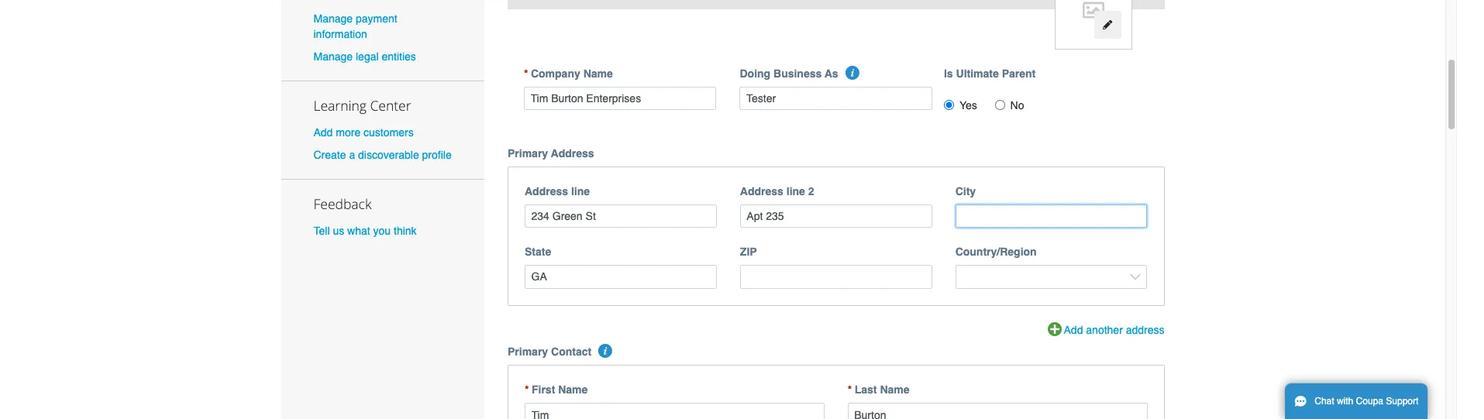 Task type: vqa. For each thing, say whether or not it's contained in the screenshot.
entities
yes



Task type: locate. For each thing, give the bounding box(es) containing it.
is ultimate parent
[[945, 67, 1036, 80]]

primary for primary contact
[[508, 346, 548, 359]]

line
[[571, 185, 590, 197], [787, 185, 806, 197]]

add left another
[[1064, 324, 1084, 336]]

1 manage from the top
[[314, 12, 353, 25]]

None text field
[[524, 87, 717, 110]]

primary
[[508, 147, 548, 159], [508, 346, 548, 359]]

company
[[531, 67, 581, 80]]

1 line from the left
[[571, 185, 590, 197]]

add inside button
[[1064, 324, 1084, 336]]

* left company
[[524, 67, 528, 80]]

chat with coupa support button
[[1286, 384, 1429, 420]]

parent
[[1002, 67, 1036, 80]]

customers
[[364, 126, 414, 139]]

logo image
[[1055, 0, 1133, 49]]

address left 2
[[740, 185, 784, 197]]

zip
[[740, 246, 757, 258]]

manage for manage payment information
[[314, 12, 353, 25]]

manage inside manage payment information
[[314, 12, 353, 25]]

manage payment information
[[314, 12, 398, 40]]

add for add another address
[[1064, 324, 1084, 336]]

address line 2
[[740, 185, 815, 197]]

* left last
[[848, 384, 852, 397]]

primary up address line
[[508, 147, 548, 159]]

0 horizontal spatial add
[[314, 126, 333, 139]]

primary up first
[[508, 346, 548, 359]]

Doing Business As text field
[[740, 87, 933, 110]]

first
[[532, 384, 555, 397]]

country/region
[[956, 246, 1037, 258]]

manage legal entities link
[[314, 50, 416, 63]]

name for * company name
[[584, 67, 613, 80]]

entities
[[382, 50, 416, 63]]

manage up 'information' at the left top of page
[[314, 12, 353, 25]]

payment
[[356, 12, 398, 25]]

0 vertical spatial add
[[314, 126, 333, 139]]

a
[[349, 149, 355, 162]]

None radio
[[945, 100, 955, 110], [995, 100, 1005, 110], [945, 100, 955, 110], [995, 100, 1005, 110]]

add more customers link
[[314, 126, 414, 139]]

* last name
[[848, 384, 910, 397]]

1 horizontal spatial line
[[787, 185, 806, 197]]

address
[[551, 147, 594, 159], [525, 185, 568, 197], [740, 185, 784, 197]]

business
[[774, 67, 822, 80]]

you
[[373, 225, 391, 238]]

background image
[[508, 0, 1165, 9]]

Address line text field
[[525, 204, 717, 228]]

tell us what you think button
[[314, 224, 417, 239]]

name for * last name
[[880, 384, 910, 397]]

*
[[524, 67, 528, 80], [525, 384, 529, 397], [848, 384, 852, 397]]

primary address
[[508, 147, 594, 159]]

* for * last name
[[848, 384, 852, 397]]

tell
[[314, 225, 330, 238]]

1 primary from the top
[[508, 147, 548, 159]]

Address line 2 text field
[[740, 204, 933, 228]]

name for * first name
[[558, 384, 588, 397]]

* left first
[[525, 384, 529, 397]]

address up address line
[[551, 147, 594, 159]]

None text field
[[525, 404, 825, 420], [848, 404, 1148, 420], [525, 404, 825, 420], [848, 404, 1148, 420]]

0 vertical spatial primary
[[508, 147, 548, 159]]

2
[[809, 185, 815, 197]]

additional information image
[[846, 66, 860, 80]]

0 horizontal spatial line
[[571, 185, 590, 197]]

line for address line 2
[[787, 185, 806, 197]]

coupa
[[1357, 396, 1384, 407]]

no
[[1011, 99, 1025, 111]]

line up address line "text field"
[[571, 185, 590, 197]]

1 vertical spatial manage
[[314, 50, 353, 63]]

create a discoverable profile link
[[314, 149, 452, 162]]

chat
[[1315, 396, 1335, 407]]

add another address button
[[1048, 322, 1165, 339]]

1 horizontal spatial add
[[1064, 324, 1084, 336]]

manage down 'information' at the left top of page
[[314, 50, 353, 63]]

create a discoverable profile
[[314, 149, 452, 162]]

address line
[[525, 185, 590, 197]]

name
[[584, 67, 613, 80], [558, 384, 588, 397], [880, 384, 910, 397]]

chat with coupa support
[[1315, 396, 1419, 407]]

city
[[956, 185, 976, 197]]

manage
[[314, 12, 353, 25], [314, 50, 353, 63]]

add for add more customers
[[314, 126, 333, 139]]

address down primary address at the top left of page
[[525, 185, 568, 197]]

2 manage from the top
[[314, 50, 353, 63]]

tell us what you think
[[314, 225, 417, 238]]

name right last
[[880, 384, 910, 397]]

0 vertical spatial manage
[[314, 12, 353, 25]]

address for address line 2
[[740, 185, 784, 197]]

add
[[314, 126, 333, 139], [1064, 324, 1084, 336]]

2 primary from the top
[[508, 346, 548, 359]]

primary contact
[[508, 346, 592, 359]]

add up create
[[314, 126, 333, 139]]

name right company
[[584, 67, 613, 80]]

1 vertical spatial primary
[[508, 346, 548, 359]]

1 vertical spatial add
[[1064, 324, 1084, 336]]

line left 2
[[787, 185, 806, 197]]

yes
[[960, 99, 978, 111]]

2 line from the left
[[787, 185, 806, 197]]

name right first
[[558, 384, 588, 397]]

profile
[[422, 149, 452, 162]]



Task type: describe. For each thing, give the bounding box(es) containing it.
change image image
[[1103, 20, 1114, 30]]

address for address line
[[525, 185, 568, 197]]

manage payment information link
[[314, 12, 398, 40]]

manage legal entities
[[314, 50, 416, 63]]

State text field
[[525, 265, 717, 289]]

discoverable
[[358, 149, 419, 162]]

doing
[[740, 67, 771, 80]]

* for * first name
[[525, 384, 529, 397]]

legal
[[356, 50, 379, 63]]

contact
[[551, 346, 592, 359]]

create
[[314, 149, 346, 162]]

last
[[855, 384, 877, 397]]

ultimate
[[957, 67, 999, 80]]

with
[[1338, 396, 1354, 407]]

us
[[333, 225, 344, 238]]

more
[[336, 126, 361, 139]]

as
[[825, 67, 839, 80]]

manage for manage legal entities
[[314, 50, 353, 63]]

another
[[1087, 324, 1124, 336]]

address
[[1127, 324, 1165, 336]]

learning
[[314, 96, 367, 115]]

is
[[945, 67, 954, 80]]

support
[[1387, 396, 1419, 407]]

* first name
[[525, 384, 588, 397]]

primary for primary address
[[508, 147, 548, 159]]

line for address line
[[571, 185, 590, 197]]

center
[[370, 96, 411, 115]]

learning center
[[314, 96, 411, 115]]

doing business as
[[740, 67, 839, 80]]

* company name
[[524, 67, 613, 80]]

City text field
[[956, 204, 1148, 228]]

additional information image
[[599, 345, 613, 359]]

add more customers
[[314, 126, 414, 139]]

ZIP text field
[[740, 265, 933, 289]]

think
[[394, 225, 417, 238]]

state
[[525, 246, 552, 258]]

what
[[347, 225, 370, 238]]

* for * company name
[[524, 67, 528, 80]]

add another address
[[1064, 324, 1165, 336]]

information
[[314, 28, 367, 40]]

feedback
[[314, 195, 372, 213]]



